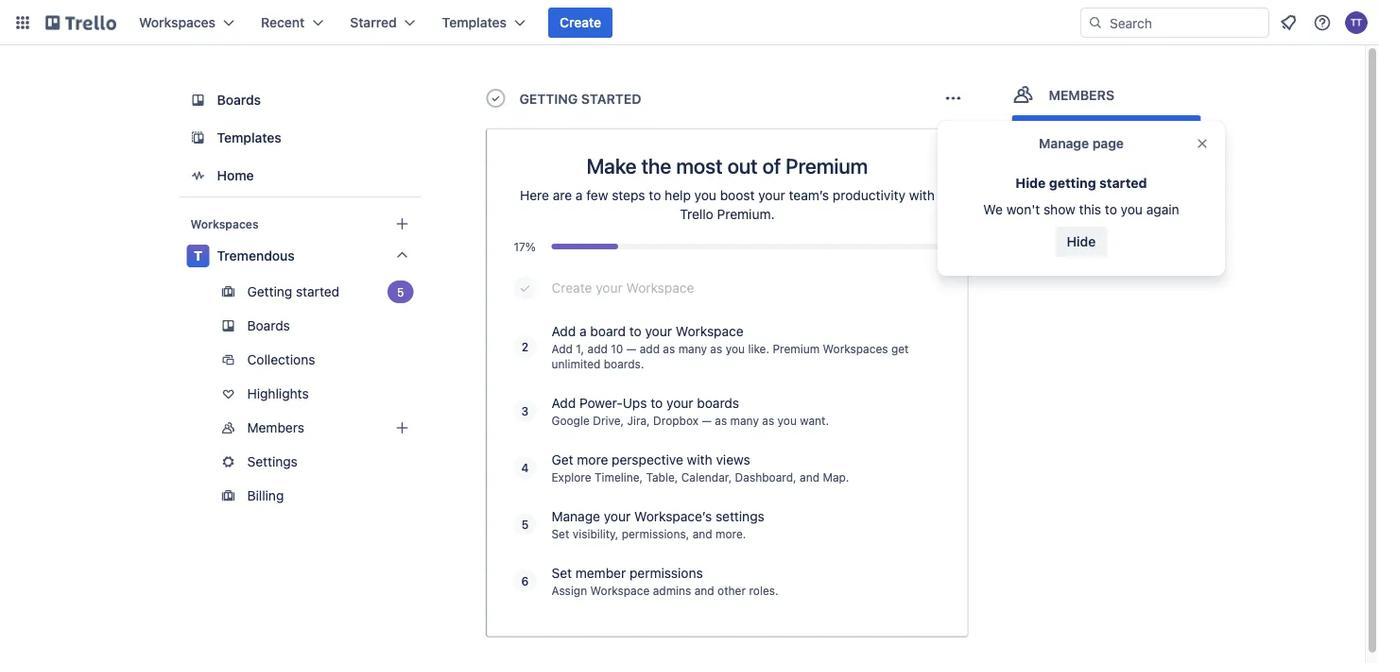 Task type: vqa. For each thing, say whether or not it's contained in the screenshot.
[Example] snowplow prod run failed 10/23
no



Task type: describe. For each thing, give the bounding box(es) containing it.
getting
[[1050, 175, 1097, 191]]

terry turtle (terryturtle) image
[[1346, 11, 1368, 34]]

0 vertical spatial boards
[[217, 92, 261, 108]]

we
[[984, 202, 1003, 218]]

0 notifications image
[[1278, 11, 1300, 34]]

more
[[577, 453, 608, 468]]

want.
[[800, 414, 829, 427]]

boost
[[720, 188, 755, 203]]

terry turtle (terryturtle) image
[[1013, 153, 1041, 182]]

like.
[[748, 342, 770, 356]]

invite people
[[1067, 122, 1147, 138]]

1,
[[576, 342, 585, 356]]

open information menu image
[[1314, 13, 1333, 32]]

again
[[1147, 202, 1180, 218]]

add for add a board to your workspace
[[552, 324, 576, 340]]

board
[[590, 324, 626, 340]]

%
[[526, 240, 536, 253]]

get more perspective with views explore timeline, table, calendar, dashboard, and map.
[[552, 453, 850, 484]]

explore
[[552, 471, 592, 484]]

home
[[217, 168, 254, 183]]

10
[[611, 342, 624, 356]]

hide for hide getting started
[[1016, 175, 1046, 191]]

4
[[522, 462, 529, 475]]

of
[[763, 153, 781, 178]]

getting started
[[247, 284, 340, 300]]

— for boards
[[702, 414, 712, 427]]

2 boards link from the top
[[179, 311, 421, 341]]

here are a few steps to help you boost your team's productivity with trello premium.
[[520, 188, 935, 222]]

add power-ups to your boards google drive, jira, dropbox — as many as you want.
[[552, 396, 829, 427]]

workspaces inside popup button
[[139, 15, 216, 30]]

invite
[[1067, 122, 1101, 138]]

you left again
[[1121, 202, 1143, 218]]

— for workspace
[[627, 342, 637, 356]]

add for add power-ups to your boards
[[552, 396, 576, 411]]

most
[[676, 153, 723, 178]]

dropbox
[[654, 414, 699, 427]]

starred button
[[339, 8, 427, 38]]

home link
[[179, 159, 421, 193]]

team's
[[789, 188, 830, 203]]

tremendous
[[217, 248, 295, 264]]

steps
[[612, 188, 646, 203]]

few
[[587, 188, 609, 203]]

a inside add a board to your workspace add 1, add 10 — add as many as you like. premium workspaces get unlimited boards.
[[580, 324, 587, 340]]

recent button
[[250, 8, 335, 38]]

Search field
[[1104, 9, 1269, 37]]

as down boards
[[715, 414, 727, 427]]

are
[[553, 188, 572, 203]]

boards.
[[604, 357, 644, 371]]

table,
[[646, 471, 678, 484]]

to inside here are a few steps to help you boost your team's productivity with trello premium.
[[649, 188, 661, 203]]

and inside manage your workspace's settings set visibility, permissions, and more.
[[693, 528, 713, 541]]

17 %
[[514, 240, 536, 253]]

boards
[[697, 396, 740, 411]]

create for create your workspace
[[552, 280, 592, 296]]

workspace inside add a board to your workspace add 1, add 10 — add as many as you like. premium workspaces get unlimited boards.
[[676, 324, 744, 340]]

1 vertical spatial 5
[[522, 518, 529, 531]]

0 vertical spatial started
[[1100, 175, 1148, 191]]

t
[[194, 248, 202, 264]]

views
[[716, 453, 751, 468]]

hide button
[[1056, 227, 1108, 257]]

set inside manage your workspace's settings set visibility, permissions, and more.
[[552, 528, 570, 541]]

create for create
[[560, 15, 602, 30]]

workspaces button
[[128, 8, 246, 38]]

workspace's
[[635, 509, 712, 525]]

the
[[642, 153, 672, 178]]

17
[[514, 240, 526, 253]]

0 vertical spatial workspace
[[627, 280, 695, 296]]

your inside add a board to your workspace add 1, add 10 — add as many as you like. premium workspaces get unlimited boards.
[[645, 324, 672, 340]]

workspaces inside add a board to your workspace add 1, add 10 — add as many as you like. premium workspaces get unlimited boards.
[[823, 342, 889, 356]]

members link
[[179, 413, 421, 444]]

dashboard,
[[735, 471, 797, 484]]

a inside here are a few steps to help you boost your team's productivity with trello premium.
[[576, 188, 583, 203]]

permissions
[[630, 566, 703, 582]]

invite people button
[[1013, 115, 1202, 146]]

create your workspace
[[552, 280, 695, 296]]

manage for manage page
[[1039, 136, 1090, 151]]

here
[[520, 188, 549, 203]]

getting started
[[520, 91, 642, 107]]

perspective
[[612, 453, 684, 468]]

2 add from the top
[[552, 342, 573, 356]]

won't
[[1007, 202, 1041, 218]]

collections
[[247, 352, 315, 368]]

your inside "add power-ups to your boards google drive, jira, dropbox — as many as you want."
[[667, 396, 694, 411]]

close popover image
[[1195, 136, 1211, 151]]

add a board to your workspace add 1, add 10 — add as many as you like. premium workspaces get unlimited boards.
[[552, 324, 909, 371]]

ups
[[623, 396, 647, 411]]

billing
[[247, 488, 284, 504]]

billing link
[[179, 481, 421, 512]]

calendar,
[[682, 471, 732, 484]]

highlights link
[[179, 379, 421, 409]]

make the most out of premium
[[587, 153, 868, 178]]

with inside get more perspective with views explore timeline, table, calendar, dashboard, and map.
[[687, 453, 713, 468]]

more.
[[716, 528, 747, 541]]

manage page
[[1039, 136, 1124, 151]]

6
[[522, 575, 529, 588]]

page
[[1093, 136, 1124, 151]]

members
[[247, 420, 305, 436]]



Task type: locate. For each thing, give the bounding box(es) containing it.
a up 1,
[[580, 324, 587, 340]]

started right getting
[[296, 284, 340, 300]]

other
[[718, 584, 746, 598]]

your up the board
[[596, 280, 623, 296]]

permissions,
[[622, 528, 690, 541]]

create up the board
[[552, 280, 592, 296]]

manage for manage your workspace's settings set visibility, permissions, and more.
[[552, 509, 600, 525]]

0 horizontal spatial started
[[296, 284, 340, 300]]

1 add from the top
[[552, 324, 576, 340]]

1 vertical spatial hide
[[1067, 234, 1096, 250]]

— down boards
[[702, 414, 712, 427]]

members
[[1049, 87, 1115, 103]]

premium right "like."
[[773, 342, 820, 356]]

get
[[892, 342, 909, 356]]

workspace inside set member permissions assign workspace admins and other roles.
[[591, 584, 650, 598]]

many inside "add power-ups to your boards google drive, jira, dropbox — as many as you want."
[[731, 414, 759, 427]]

boards right board icon
[[217, 92, 261, 108]]

your inside here are a few steps to help you boost your team's productivity with trello premium.
[[759, 188, 786, 203]]

1 vertical spatial and
[[693, 528, 713, 541]]

0 horizontal spatial with
[[687, 453, 713, 468]]

hide getting started
[[1016, 175, 1148, 191]]

to inside add a board to your workspace add 1, add 10 — add as many as you like. premium workspaces get unlimited boards.
[[630, 324, 642, 340]]

your down the 'of'
[[759, 188, 786, 203]]

1 vertical spatial with
[[687, 453, 713, 468]]

0 vertical spatial templates
[[442, 15, 507, 30]]

0 horizontal spatial add
[[588, 342, 608, 356]]

as left want.
[[763, 414, 775, 427]]

create button
[[549, 8, 613, 38]]

and left other
[[695, 584, 715, 598]]

0 vertical spatial —
[[627, 342, 637, 356]]

1 vertical spatial premium
[[773, 342, 820, 356]]

getting
[[520, 91, 578, 107]]

0 horizontal spatial templates
[[217, 130, 282, 146]]

your up visibility,
[[604, 509, 631, 525]]

your
[[759, 188, 786, 203], [596, 280, 623, 296], [645, 324, 672, 340], [667, 396, 694, 411], [604, 509, 631, 525]]

2 vertical spatial and
[[695, 584, 715, 598]]

workspace up boards
[[676, 324, 744, 340]]

with inside here are a few steps to help you boost your team's productivity with trello premium.
[[910, 188, 935, 203]]

workspace down member
[[591, 584, 650, 598]]

set inside set member permissions assign workspace admins and other roles.
[[552, 566, 572, 582]]

boards down getting
[[247, 318, 290, 334]]

add
[[552, 324, 576, 340], [552, 342, 573, 356], [552, 396, 576, 411]]

you up trello
[[695, 188, 717, 203]]

1 horizontal spatial hide
[[1067, 234, 1096, 250]]

many inside add a board to your workspace add 1, add 10 — add as many as you like. premium workspaces get unlimited boards.
[[679, 342, 707, 356]]

— inside "add power-ups to your boards google drive, jira, dropbox — as many as you want."
[[702, 414, 712, 427]]

starred
[[350, 15, 397, 30]]

1 vertical spatial many
[[731, 414, 759, 427]]

1 horizontal spatial —
[[702, 414, 712, 427]]

0 vertical spatial and
[[800, 471, 820, 484]]

0 horizontal spatial hide
[[1016, 175, 1046, 191]]

templates inside popup button
[[442, 15, 507, 30]]

many
[[679, 342, 707, 356], [731, 414, 759, 427]]

you left want.
[[778, 414, 797, 427]]

1 vertical spatial —
[[702, 414, 712, 427]]

roles.
[[749, 584, 779, 598]]

1 horizontal spatial started
[[1100, 175, 1148, 191]]

workspaces up board icon
[[139, 15, 216, 30]]

1 horizontal spatial manage
[[1039, 136, 1090, 151]]

— inside add a board to your workspace add 1, add 10 — add as many as you like. premium workspaces get unlimited boards.
[[627, 342, 637, 356]]

and inside get more perspective with views explore timeline, table, calendar, dashboard, and map.
[[800, 471, 820, 484]]

search image
[[1089, 15, 1104, 30]]

premium inside add a board to your workspace add 1, add 10 — add as many as you like. premium workspaces get unlimited boards.
[[773, 342, 820, 356]]

1 horizontal spatial many
[[731, 414, 759, 427]]

hide inside button
[[1067, 234, 1096, 250]]

2 add from the left
[[640, 342, 660, 356]]

0 vertical spatial premium
[[786, 153, 868, 178]]

board image
[[187, 89, 209, 112]]

productivity
[[833, 188, 906, 203]]

1 set from the top
[[552, 528, 570, 541]]

make
[[587, 153, 637, 178]]

1 vertical spatial add
[[552, 342, 573, 356]]

settings link
[[179, 447, 421, 478]]

we won't show this to you again
[[984, 202, 1180, 218]]

manage up chestercheeetah (chestercheeetah) image
[[1039, 136, 1090, 151]]

1 horizontal spatial 5
[[522, 518, 529, 531]]

boards link up collections link
[[179, 311, 421, 341]]

a
[[576, 188, 583, 203], [580, 324, 587, 340]]

boards link
[[179, 83, 421, 117], [179, 311, 421, 341]]

as
[[663, 342, 675, 356], [711, 342, 723, 356], [715, 414, 727, 427], [763, 414, 775, 427]]

hide down we won't show this to you again
[[1067, 234, 1096, 250]]

a right the are
[[576, 188, 583, 203]]

1 vertical spatial templates
[[217, 130, 282, 146]]

workspaces up t
[[191, 218, 259, 231]]

—
[[627, 342, 637, 356], [702, 414, 712, 427]]

getting
[[247, 284, 292, 300]]

collections link
[[179, 345, 421, 375]]

highlights
[[247, 386, 309, 402]]

to inside "add power-ups to your boards google drive, jira, dropbox — as many as you want."
[[651, 396, 663, 411]]

help
[[665, 188, 691, 203]]

0 horizontal spatial many
[[679, 342, 707, 356]]

premium
[[786, 153, 868, 178], [773, 342, 820, 356]]

2 set from the top
[[552, 566, 572, 582]]

back to home image
[[45, 8, 116, 38]]

you inside add a board to your workspace add 1, add 10 — add as many as you like. premium workspaces get unlimited boards.
[[726, 342, 745, 356]]

0 vertical spatial manage
[[1039, 136, 1090, 151]]

manage up visibility,
[[552, 509, 600, 525]]

0 vertical spatial a
[[576, 188, 583, 203]]

5 up 6
[[522, 518, 529, 531]]

your inside manage your workspace's settings set visibility, permissions, and more.
[[604, 509, 631, 525]]

with up calendar,
[[687, 453, 713, 468]]

add inside "add power-ups to your boards google drive, jira, dropbox — as many as you want."
[[552, 396, 576, 411]]

create
[[560, 15, 602, 30], [552, 280, 592, 296]]

1 add from the left
[[588, 342, 608, 356]]

2 vertical spatial workspace
[[591, 584, 650, 598]]

templates right the starred popup button in the top left of the page
[[442, 15, 507, 30]]

home image
[[187, 165, 209, 187]]

to left help
[[649, 188, 661, 203]]

and inside set member permissions assign workspace admins and other roles.
[[695, 584, 715, 598]]

1 vertical spatial manage
[[552, 509, 600, 525]]

started
[[581, 91, 642, 107]]

to right the board
[[630, 324, 642, 340]]

0 vertical spatial many
[[679, 342, 707, 356]]

2 vertical spatial workspaces
[[823, 342, 889, 356]]

with right productivity
[[910, 188, 935, 203]]

to right ups at bottom
[[651, 396, 663, 411]]

visibility,
[[573, 528, 619, 541]]

3 add from the top
[[552, 396, 576, 411]]

assign
[[552, 584, 587, 598]]

your right the board
[[645, 324, 672, 340]]

add up boards. on the bottom left of page
[[640, 342, 660, 356]]

drive,
[[593, 414, 624, 427]]

1 vertical spatial boards link
[[179, 311, 421, 341]]

many up boards
[[679, 342, 707, 356]]

power-
[[580, 396, 623, 411]]

settings
[[247, 454, 298, 470]]

get
[[552, 453, 574, 468]]

show
[[1044, 202, 1076, 218]]

hide
[[1016, 175, 1046, 191], [1067, 234, 1096, 250]]

this
[[1080, 202, 1102, 218]]

0 vertical spatial with
[[910, 188, 935, 203]]

1 vertical spatial started
[[296, 284, 340, 300]]

workspaces left get
[[823, 342, 889, 356]]

as right 10
[[663, 342, 675, 356]]

and
[[800, 471, 820, 484], [693, 528, 713, 541], [695, 584, 715, 598]]

people
[[1105, 122, 1147, 138]]

3
[[522, 405, 529, 418]]

hide for hide
[[1067, 234, 1096, 250]]

chestercheeetah (chestercheeetah) image
[[1037, 153, 1065, 182]]

0 horizontal spatial 5
[[397, 286, 404, 299]]

manage your workspace's settings set visibility, permissions, and more.
[[552, 509, 765, 541]]

0 vertical spatial workspaces
[[139, 15, 216, 30]]

hide up the won't at the right top of the page
[[1016, 175, 1046, 191]]

1 horizontal spatial with
[[910, 188, 935, 203]]

create inside button
[[560, 15, 602, 30]]

as left "like."
[[711, 342, 723, 356]]

0 vertical spatial hide
[[1016, 175, 1046, 191]]

1 vertical spatial a
[[580, 324, 587, 340]]

recent
[[261, 15, 305, 30]]

admins
[[653, 584, 692, 598]]

set up assign
[[552, 566, 572, 582]]

and left more. at the bottom right
[[693, 528, 713, 541]]

add image
[[391, 417, 414, 440]]

unlimited
[[552, 357, 601, 371]]

google
[[552, 414, 590, 427]]

0 vertical spatial 5
[[397, 286, 404, 299]]

started up this
[[1100, 175, 1148, 191]]

templates link
[[179, 121, 421, 155]]

add left 1,
[[552, 342, 573, 356]]

1 vertical spatial workspace
[[676, 324, 744, 340]]

you inside here are a few steps to help you boost your team's productivity with trello premium.
[[695, 188, 717, 203]]

settings
[[716, 509, 765, 525]]

template board image
[[187, 127, 209, 149]]

5 down create a workspace image
[[397, 286, 404, 299]]

add up unlimited
[[552, 324, 576, 340]]

and left map.
[[800, 471, 820, 484]]

1 vertical spatial set
[[552, 566, 572, 582]]

0 vertical spatial set
[[552, 528, 570, 541]]

0 horizontal spatial —
[[627, 342, 637, 356]]

you inside "add power-ups to your boards google drive, jira, dropbox — as many as you want."
[[778, 414, 797, 427]]

2
[[522, 340, 529, 354]]

set
[[552, 528, 570, 541], [552, 566, 572, 582]]

1 vertical spatial workspaces
[[191, 218, 259, 231]]

add up google
[[552, 396, 576, 411]]

create up getting started
[[560, 15, 602, 30]]

many down boards
[[731, 414, 759, 427]]

— right 10
[[627, 342, 637, 356]]

add right 1,
[[588, 342, 608, 356]]

1 vertical spatial create
[[552, 280, 592, 296]]

0 vertical spatial create
[[560, 15, 602, 30]]

member
[[576, 566, 626, 582]]

out
[[728, 153, 758, 178]]

jira,
[[627, 414, 650, 427]]

you left "like."
[[726, 342, 745, 356]]

your up the dropbox on the bottom
[[667, 396, 694, 411]]

trello
[[680, 207, 714, 222]]

primary element
[[0, 0, 1380, 45]]

manage inside manage your workspace's settings set visibility, permissions, and more.
[[552, 509, 600, 525]]

workspace down trello
[[627, 280, 695, 296]]

5
[[397, 286, 404, 299], [522, 518, 529, 531]]

templates button
[[431, 8, 537, 38]]

premium up team's
[[786, 153, 868, 178]]

set left visibility,
[[552, 528, 570, 541]]

templates up home
[[217, 130, 282, 146]]

1 boards link from the top
[[179, 83, 421, 117]]

0 vertical spatial add
[[552, 324, 576, 340]]

0 vertical spatial boards link
[[179, 83, 421, 117]]

0 horizontal spatial manage
[[552, 509, 600, 525]]

workspace
[[627, 280, 695, 296], [676, 324, 744, 340], [591, 584, 650, 598]]

1 horizontal spatial add
[[640, 342, 660, 356]]

create a workspace image
[[391, 213, 414, 235]]

timeline,
[[595, 471, 643, 484]]

map.
[[823, 471, 850, 484]]

to right this
[[1105, 202, 1118, 218]]

2 vertical spatial add
[[552, 396, 576, 411]]

1 horizontal spatial templates
[[442, 15, 507, 30]]

1 vertical spatial boards
[[247, 318, 290, 334]]

to
[[649, 188, 661, 203], [1105, 202, 1118, 218], [630, 324, 642, 340], [651, 396, 663, 411]]

boards link up templates link
[[179, 83, 421, 117]]



